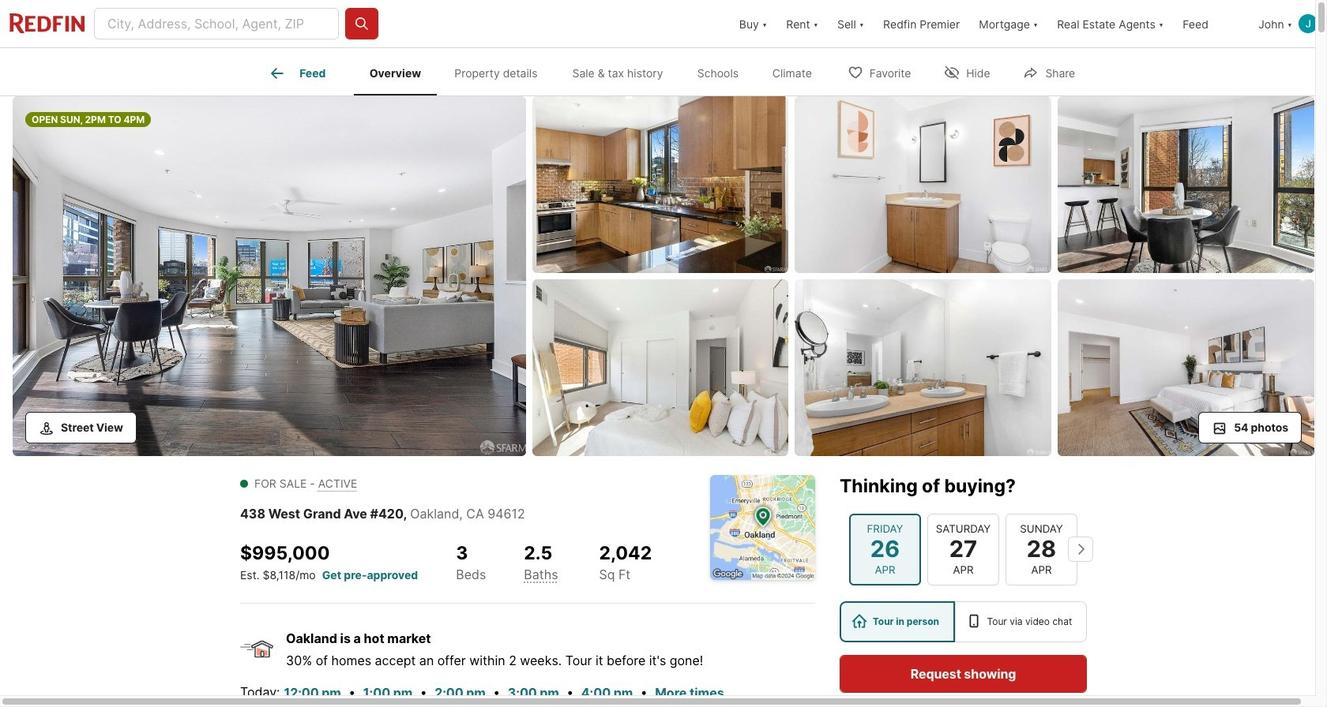 Task type: vqa. For each thing, say whether or not it's contained in the screenshot.
2,044
no



Task type: describe. For each thing, give the bounding box(es) containing it.
City, Address, School, Agent, ZIP search field
[[94, 8, 339, 39]]

map entry image
[[710, 476, 815, 581]]

next image
[[1068, 537, 1093, 563]]



Task type: locate. For each thing, give the bounding box(es) containing it.
list box
[[840, 602, 1087, 643]]

submit search image
[[354, 16, 370, 32]]

user photo image
[[1299, 14, 1318, 33]]

None button
[[849, 514, 921, 586], [927, 514, 999, 586], [1006, 514, 1078, 586], [849, 514, 921, 586], [927, 514, 999, 586], [1006, 514, 1078, 586]]

2 option from the left
[[955, 602, 1087, 643]]

438 west grand ave #420, oakland, ca 94612 image
[[13, 96, 526, 457], [532, 96, 789, 273], [795, 96, 1052, 273], [1058, 96, 1315, 273], [532, 280, 789, 457], [795, 280, 1052, 457], [1058, 280, 1315, 457]]

option
[[840, 602, 955, 643], [955, 602, 1087, 643]]

tab list
[[240, 48, 841, 96]]

1 option from the left
[[840, 602, 955, 643]]



